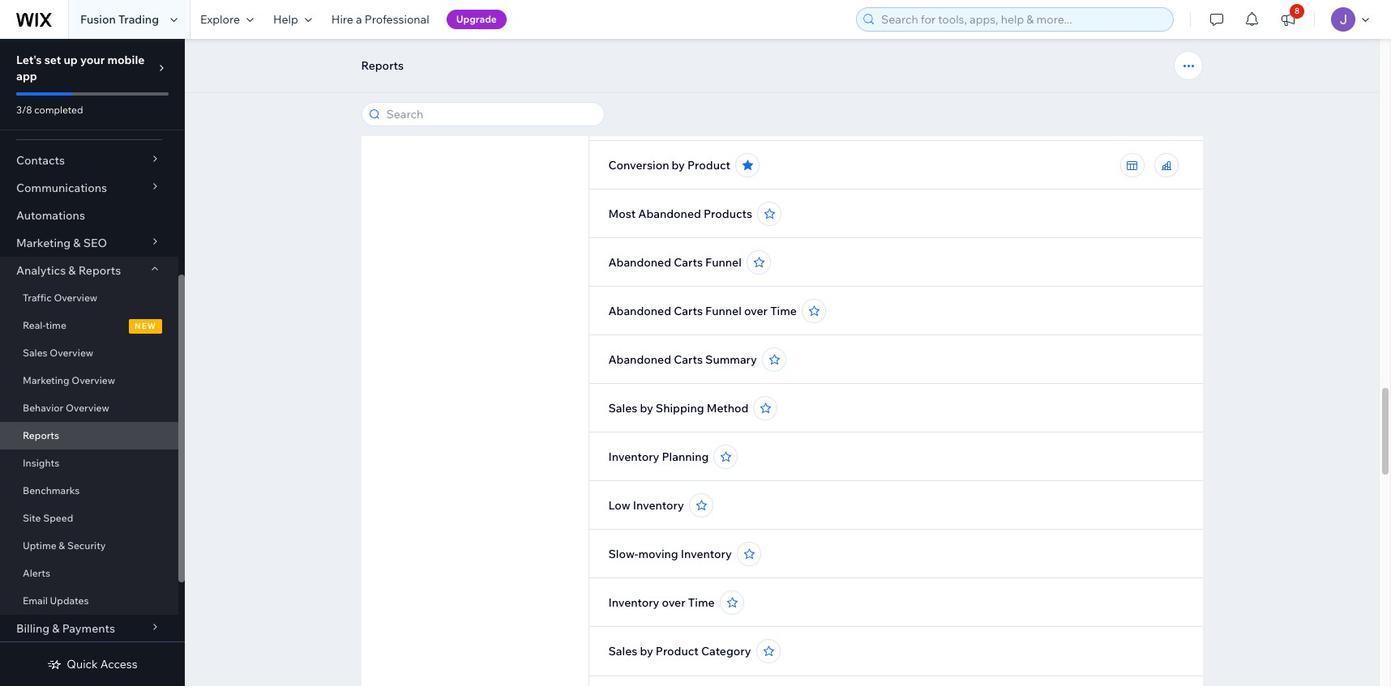Task type: vqa. For each thing, say whether or not it's contained in the screenshot.
'Products'
yes



Task type: locate. For each thing, give the bounding box(es) containing it.
0 vertical spatial sales
[[23, 347, 48, 359]]

product left the category at the bottom of the page
[[656, 645, 699, 659]]

2 carts from the top
[[674, 304, 703, 319]]

traffic
[[23, 292, 52, 304]]

automations
[[16, 208, 85, 223]]

sales by product category
[[609, 645, 751, 659]]

store conversion funnel over time
[[609, 109, 795, 124]]

abandoned up sales by shipping method on the bottom
[[609, 353, 671, 367]]

help button
[[263, 0, 322, 39]]

1 carts from the top
[[674, 255, 703, 270]]

behavior overview
[[23, 402, 109, 414]]

2 vertical spatial funnel
[[705, 304, 742, 319]]

security
[[67, 540, 106, 552]]

& right billing at the left bottom of the page
[[52, 622, 60, 637]]

your
[[80, 53, 105, 67]]

1 vertical spatial sales
[[609, 401, 638, 416]]

reports inside button
[[361, 58, 404, 73]]

1 horizontal spatial reports
[[78, 264, 121, 278]]

abandoned carts summary
[[609, 353, 757, 367]]

reports
[[361, 58, 404, 73], [78, 264, 121, 278], [23, 430, 59, 442]]

fusion trading
[[80, 12, 159, 27]]

carts down most abandoned products
[[674, 255, 703, 270]]

reports inside 'popup button'
[[78, 264, 121, 278]]

method
[[707, 401, 749, 416]]

most
[[609, 207, 636, 221]]

marketing inside popup button
[[16, 236, 71, 251]]

reports down hire a professional link
[[361, 58, 404, 73]]

1 vertical spatial over
[[744, 304, 768, 319]]

carts
[[674, 255, 703, 270], [674, 304, 703, 319], [674, 353, 703, 367]]

new
[[135, 321, 156, 332]]

sales left shipping
[[609, 401, 638, 416]]

1 vertical spatial marketing
[[23, 375, 69, 387]]

1 vertical spatial time
[[770, 304, 797, 319]]

0 vertical spatial product
[[688, 158, 731, 173]]

by down inventory over time
[[640, 645, 653, 659]]

email updates link
[[0, 588, 178, 615]]

site
[[23, 512, 41, 525]]

carts up abandoned carts summary
[[674, 304, 703, 319]]

updates
[[50, 595, 89, 607]]

uptime
[[23, 540, 56, 552]]

overview down sales overview link at the left of page
[[72, 375, 115, 387]]

product down store conversion funnel over time
[[688, 158, 731, 173]]

overview for traffic overview
[[54, 292, 97, 304]]

8
[[1295, 6, 1300, 16]]

product for sales
[[656, 645, 699, 659]]

insights link
[[0, 450, 178, 478]]

overview up marketing overview
[[50, 347, 93, 359]]

8 button
[[1271, 0, 1306, 39]]

site speed link
[[0, 505, 178, 533]]

time for abandoned carts funnel over time
[[770, 304, 797, 319]]

store
[[609, 109, 638, 124]]

marketing up behavior
[[23, 375, 69, 387]]

abandoned for abandoned carts summary
[[609, 353, 671, 367]]

sales down inventory over time
[[609, 645, 638, 659]]

2 horizontal spatial reports
[[361, 58, 404, 73]]

funnel up "conversion by product"
[[704, 109, 740, 124]]

by left shipping
[[640, 401, 653, 416]]

product
[[688, 158, 731, 173], [656, 645, 699, 659]]

sales inside sidebar element
[[23, 347, 48, 359]]

2 vertical spatial by
[[640, 645, 653, 659]]

& left seo
[[73, 236, 81, 251]]

& inside popup button
[[73, 236, 81, 251]]

sales for sales overview
[[23, 347, 48, 359]]

behavior overview link
[[0, 395, 178, 422]]

conversion
[[640, 109, 701, 124], [609, 158, 669, 173]]

reports down seo
[[78, 264, 121, 278]]

abandoned for abandoned carts funnel
[[609, 255, 671, 270]]

over
[[742, 109, 766, 124], [744, 304, 768, 319], [662, 596, 686, 611]]

0 vertical spatial by
[[672, 158, 685, 173]]

& for uptime
[[59, 540, 65, 552]]

funnel for abandoned carts funnel over time
[[705, 304, 742, 319]]

1 vertical spatial conversion
[[609, 158, 669, 173]]

access
[[100, 658, 138, 672]]

abandoned carts funnel
[[609, 255, 742, 270]]

funnel up summary
[[705, 304, 742, 319]]

sidebar element
[[0, 39, 185, 687]]

& inside dropdown button
[[52, 622, 60, 637]]

0 vertical spatial funnel
[[704, 109, 740, 124]]

uptime & security
[[23, 540, 106, 552]]

0 vertical spatial conversion
[[640, 109, 701, 124]]

traffic overview link
[[0, 285, 178, 312]]

sales for sales by product category
[[609, 645, 638, 659]]

reports up insights
[[23, 430, 59, 442]]

time
[[769, 109, 795, 124], [770, 304, 797, 319], [688, 596, 715, 611]]

1 vertical spatial funnel
[[705, 255, 742, 270]]

0 vertical spatial time
[[769, 109, 795, 124]]

uptime & security link
[[0, 533, 178, 560]]

reports inside "link"
[[23, 430, 59, 442]]

overview for sales overview
[[50, 347, 93, 359]]

funnel
[[704, 109, 740, 124], [705, 255, 742, 270], [705, 304, 742, 319]]

sales overview link
[[0, 340, 178, 367]]

0 horizontal spatial reports
[[23, 430, 59, 442]]

upgrade
[[456, 13, 497, 25]]

0 vertical spatial reports
[[361, 58, 404, 73]]

insights
[[23, 457, 59, 469]]

by
[[672, 158, 685, 173], [640, 401, 653, 416], [640, 645, 653, 659]]

inventory
[[609, 450, 660, 465], [633, 499, 684, 513], [681, 547, 732, 562], [609, 596, 660, 611]]

2 vertical spatial time
[[688, 596, 715, 611]]

carts left summary
[[674, 353, 703, 367]]

reports for reports "link" at left
[[23, 430, 59, 442]]

0 vertical spatial marketing
[[16, 236, 71, 251]]

& right uptime
[[59, 540, 65, 552]]

inventory down slow- at the bottom of page
[[609, 596, 660, 611]]

help
[[273, 12, 298, 27]]

marketing up analytics
[[16, 236, 71, 251]]

1 vertical spatial reports
[[78, 264, 121, 278]]

by up most abandoned products
[[672, 158, 685, 173]]

quick access button
[[47, 658, 138, 672]]

2 vertical spatial carts
[[674, 353, 703, 367]]

email
[[23, 595, 48, 607]]

& inside 'popup button'
[[68, 264, 76, 278]]

by for sales by shipping method
[[640, 401, 653, 416]]

& down marketing & seo
[[68, 264, 76, 278]]

2 vertical spatial reports
[[23, 430, 59, 442]]

conversion by product
[[609, 158, 731, 173]]

& for billing
[[52, 622, 60, 637]]

speed
[[43, 512, 73, 525]]

funnel down products
[[705, 255, 742, 270]]

a
[[356, 12, 362, 27]]

marketing
[[16, 236, 71, 251], [23, 375, 69, 387]]

inventory right low
[[633, 499, 684, 513]]

inventory planning
[[609, 450, 709, 465]]

3/8 completed
[[16, 104, 83, 116]]

abandoned
[[638, 207, 701, 221], [609, 255, 671, 270], [609, 304, 671, 319], [609, 353, 671, 367]]

summary
[[705, 353, 757, 367]]

conversion down 'store'
[[609, 158, 669, 173]]

0 vertical spatial carts
[[674, 255, 703, 270]]

upgrade button
[[446, 10, 507, 29]]

conversion right 'store'
[[640, 109, 701, 124]]

overview down analytics & reports at the top of the page
[[54, 292, 97, 304]]

carts for abandoned carts funnel over time
[[674, 304, 703, 319]]

abandoned down most
[[609, 255, 671, 270]]

site speed
[[23, 512, 73, 525]]

hire
[[332, 12, 353, 27]]

set
[[44, 53, 61, 67]]

1 vertical spatial product
[[656, 645, 699, 659]]

overview down marketing overview link in the left bottom of the page
[[66, 402, 109, 414]]

category
[[701, 645, 751, 659]]

&
[[73, 236, 81, 251], [68, 264, 76, 278], [59, 540, 65, 552], [52, 622, 60, 637]]

3 carts from the top
[[674, 353, 703, 367]]

explore
[[200, 12, 240, 27]]

1 vertical spatial carts
[[674, 304, 703, 319]]

sales down real-
[[23, 347, 48, 359]]

1 vertical spatial by
[[640, 401, 653, 416]]

2 vertical spatial sales
[[609, 645, 638, 659]]

abandoned down abandoned carts funnel
[[609, 304, 671, 319]]

0 vertical spatial over
[[742, 109, 766, 124]]



Task type: describe. For each thing, give the bounding box(es) containing it.
over for abandoned carts funnel over time
[[744, 304, 768, 319]]

by for conversion by product
[[672, 158, 685, 173]]

overview for behavior overview
[[66, 402, 109, 414]]

analytics
[[16, 264, 66, 278]]

by for sales by product category
[[640, 645, 653, 659]]

billing & payments button
[[0, 615, 178, 643]]

marketing for marketing overview
[[23, 375, 69, 387]]

3/8
[[16, 104, 32, 116]]

billing & payments
[[16, 622, 115, 637]]

payments
[[62, 622, 115, 637]]

real-
[[23, 319, 46, 332]]

abandoned for abandoned carts funnel over time
[[609, 304, 671, 319]]

most abandoned products
[[609, 207, 752, 221]]

shipping
[[656, 401, 704, 416]]

benchmarks
[[23, 485, 80, 497]]

email updates
[[23, 595, 89, 607]]

quick access
[[67, 658, 138, 672]]

Search for tools, apps, help & more... field
[[877, 8, 1168, 31]]

over for store conversion funnel over time
[[742, 109, 766, 124]]

moving
[[638, 547, 678, 562]]

sales overview
[[23, 347, 93, 359]]

carts for abandoned carts funnel
[[674, 255, 703, 270]]

analytics & reports button
[[0, 257, 178, 285]]

let's set up your mobile app
[[16, 53, 145, 84]]

alerts link
[[0, 560, 178, 588]]

slow-
[[609, 547, 638, 562]]

marketing & seo button
[[0, 229, 178, 257]]

marketing overview
[[23, 375, 115, 387]]

hire a professional link
[[322, 0, 439, 39]]

fusion
[[80, 12, 116, 27]]

let's
[[16, 53, 42, 67]]

up
[[64, 53, 78, 67]]

real-time
[[23, 319, 66, 332]]

billing
[[16, 622, 50, 637]]

marketing for marketing & seo
[[16, 236, 71, 251]]

marketing & seo
[[16, 236, 107, 251]]

hire a professional
[[332, 12, 429, 27]]

inventory up low inventory
[[609, 450, 660, 465]]

contacts button
[[0, 147, 178, 174]]

low
[[609, 499, 631, 513]]

overview for marketing overview
[[72, 375, 115, 387]]

product for conversion
[[688, 158, 731, 173]]

quick
[[67, 658, 98, 672]]

contacts
[[16, 153, 65, 168]]

reports link
[[0, 422, 178, 450]]

& for marketing
[[73, 236, 81, 251]]

completed
[[34, 104, 83, 116]]

abandoned right most
[[638, 207, 701, 221]]

slow-moving inventory
[[609, 547, 732, 562]]

abandoned carts funnel over time
[[609, 304, 797, 319]]

time for store conversion funnel over time
[[769, 109, 795, 124]]

inventory over time
[[609, 596, 715, 611]]

automations link
[[0, 202, 178, 229]]

traffic overview
[[23, 292, 97, 304]]

benchmarks link
[[0, 478, 178, 505]]

analytics & reports
[[16, 264, 121, 278]]

Search field
[[382, 103, 599, 126]]

carts for abandoned carts summary
[[674, 353, 703, 367]]

funnel for abandoned carts funnel
[[705, 255, 742, 270]]

marketing overview link
[[0, 367, 178, 395]]

communications
[[16, 181, 107, 195]]

alerts
[[23, 568, 50, 580]]

low inventory
[[609, 499, 684, 513]]

sales for sales by shipping method
[[609, 401, 638, 416]]

2 vertical spatial over
[[662, 596, 686, 611]]

mobile
[[107, 53, 145, 67]]

planning
[[662, 450, 709, 465]]

professional
[[365, 12, 429, 27]]

trading
[[118, 12, 159, 27]]

reports for reports button
[[361, 58, 404, 73]]

& for analytics
[[68, 264, 76, 278]]

behavior
[[23, 402, 63, 414]]

app
[[16, 69, 37, 84]]

time
[[46, 319, 66, 332]]

seo
[[83, 236, 107, 251]]

funnel for store conversion funnel over time
[[704, 109, 740, 124]]

inventory right moving
[[681, 547, 732, 562]]

reports button
[[353, 54, 412, 78]]

products
[[704, 207, 752, 221]]

communications button
[[0, 174, 178, 202]]



